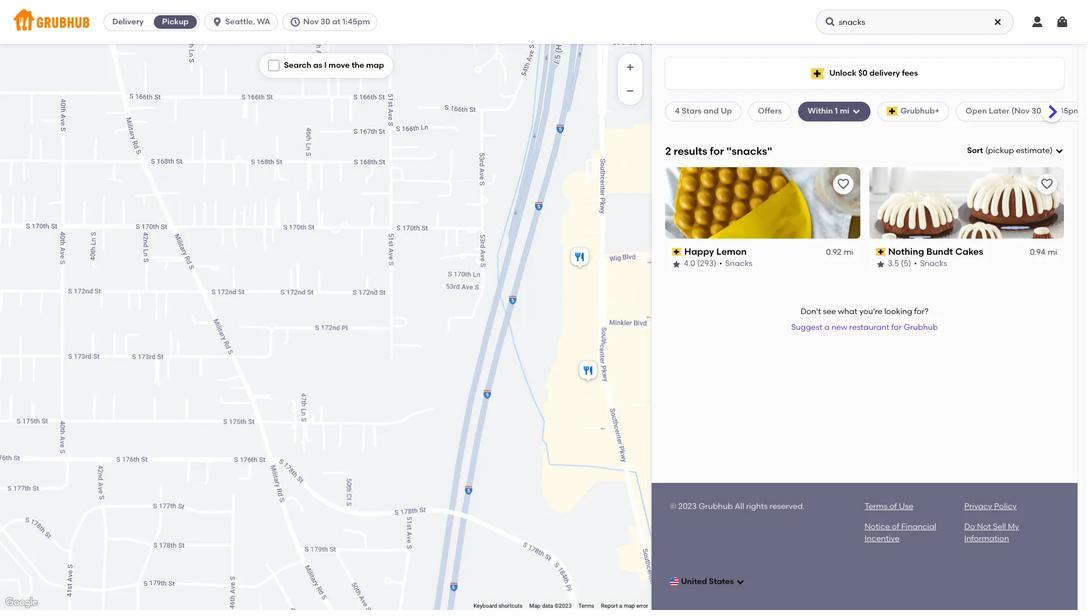 Task type: locate. For each thing, give the bounding box(es) containing it.
save this restaurant image
[[1040, 178, 1054, 191]]

1 snacks from the left
[[725, 259, 753, 269]]

star icon image down subscription pass image
[[672, 260, 681, 269]]

rights
[[746, 502, 768, 512]]

(293)
[[697, 259, 716, 269]]

fees
[[902, 68, 918, 78]]

open
[[966, 107, 987, 116]]

notice of financial incentive link
[[865, 523, 936, 544]]

mi right 0.94
[[1048, 248, 1057, 257]]

for inside button
[[891, 323, 902, 333]]

map data ©2023
[[529, 604, 572, 610]]

0.94 mi
[[1030, 248, 1057, 257]]

open later (nov 30 at 1:45pm)
[[966, 107, 1084, 116]]

• for happy
[[719, 259, 722, 269]]

1 vertical spatial at
[[1043, 107, 1052, 116]]

1 • snacks from the left
[[719, 259, 753, 269]]

1 horizontal spatial save this restaurant button
[[1037, 174, 1057, 194]]

map right the at the top
[[366, 61, 384, 70]]

• snacks down nothing bundt cakes
[[914, 259, 947, 269]]

terms up notice
[[865, 502, 888, 512]]

svg image
[[1031, 15, 1044, 29], [1056, 15, 1069, 29], [212, 16, 223, 28], [825, 16, 836, 28], [852, 107, 861, 116], [1055, 147, 1064, 156]]

save this restaurant button for happy lemon
[[833, 174, 853, 194]]

main navigation navigation
[[0, 0, 1086, 44]]

0 horizontal spatial at
[[332, 17, 341, 27]]

star icon image
[[672, 260, 681, 269], [876, 260, 885, 269]]

0 horizontal spatial map
[[366, 61, 384, 70]]

0 horizontal spatial • snacks
[[719, 259, 753, 269]]

0 horizontal spatial •
[[719, 259, 722, 269]]

0 vertical spatial grubhub
[[904, 323, 938, 333]]

1 horizontal spatial •
[[914, 259, 917, 269]]

1 vertical spatial grubhub plus flag logo image
[[887, 107, 898, 116]]

you're
[[859, 307, 883, 317]]

shortcuts
[[499, 604, 523, 610]]

• snacks down lemon
[[719, 259, 753, 269]]

2 star icon image from the left
[[876, 260, 885, 269]]

happy
[[684, 247, 714, 257]]

2023
[[678, 502, 697, 512]]

1 horizontal spatial grubhub plus flag logo image
[[887, 107, 898, 116]]

terms of use
[[865, 502, 914, 512]]

• for nothing
[[914, 259, 917, 269]]

restaurant
[[849, 323, 890, 333]]

• down happy lemon
[[719, 259, 722, 269]]

0 horizontal spatial grubhub plus flag logo image
[[811, 68, 825, 79]]

up
[[721, 107, 732, 116]]

report
[[601, 604, 618, 610]]

1 horizontal spatial grubhub
[[904, 323, 938, 333]]

2 save this restaurant button from the left
[[1037, 174, 1057, 194]]

1 horizontal spatial svg image
[[736, 578, 745, 587]]

results
[[674, 145, 707, 158]]

0.92 mi
[[826, 248, 853, 257]]

0 vertical spatial terms
[[865, 502, 888, 512]]

0 vertical spatial 30
[[321, 17, 330, 27]]

of left use
[[890, 502, 897, 512]]

language select image
[[670, 578, 679, 587]]

30
[[321, 17, 330, 27], [1032, 107, 1042, 116]]

unlock $0 delivery fees
[[829, 68, 918, 78]]

1 horizontal spatial terms
[[865, 502, 888, 512]]

at left 1:45pm)
[[1043, 107, 1052, 116]]

30 right nov
[[321, 17, 330, 27]]

0 horizontal spatial star icon image
[[672, 260, 681, 269]]

grubhub
[[904, 323, 938, 333], [699, 502, 733, 512]]

2
[[665, 145, 671, 158]]

1 vertical spatial for
[[891, 323, 902, 333]]

svg image inside united states button
[[736, 578, 745, 587]]

united states
[[681, 578, 734, 587]]

0 vertical spatial a
[[824, 323, 830, 333]]

a left new
[[824, 323, 830, 333]]

terms
[[865, 502, 888, 512], [578, 604, 594, 610]]

1 horizontal spatial 30
[[1032, 107, 1042, 116]]

(nov
[[1011, 107, 1030, 116]]

grubhub down for?
[[904, 323, 938, 333]]

sort
[[967, 146, 983, 156]]

1 vertical spatial map
[[624, 604, 635, 610]]

notice of financial incentive
[[865, 523, 936, 544]]

1 • from the left
[[719, 259, 722, 269]]

30 right (nov
[[1032, 107, 1042, 116]]

new
[[832, 323, 847, 333]]

• right (5)
[[914, 259, 917, 269]]

1 horizontal spatial snacks
[[920, 259, 947, 269]]

for?
[[914, 307, 929, 317]]

snacks down nothing bundt cakes
[[920, 259, 947, 269]]

0 vertical spatial map
[[366, 61, 384, 70]]

nothing bundt cakes image
[[577, 360, 600, 385]]

terms left "report"
[[578, 604, 594, 610]]

0 horizontal spatial grubhub
[[699, 502, 733, 512]]

1 horizontal spatial • snacks
[[914, 259, 947, 269]]

save this restaurant button
[[833, 174, 853, 194], [1037, 174, 1057, 194]]

0 horizontal spatial a
[[619, 604, 622, 610]]

1 horizontal spatial for
[[891, 323, 902, 333]]

reserved.
[[770, 502, 805, 512]]

terms link
[[578, 604, 594, 610]]

0 vertical spatial for
[[710, 145, 724, 158]]

do not sell my information
[[964, 523, 1019, 544]]

map
[[366, 61, 384, 70], [624, 604, 635, 610]]

sort ( pickup estimate )
[[967, 146, 1053, 156]]

0 horizontal spatial snacks
[[725, 259, 753, 269]]

for down looking
[[891, 323, 902, 333]]

united states button
[[670, 573, 745, 593]]

grubhub plus flag logo image for grubhub+
[[887, 107, 898, 116]]

• snacks
[[719, 259, 753, 269], [914, 259, 947, 269]]

for right results
[[710, 145, 724, 158]]

unlock
[[829, 68, 857, 78]]

$0
[[858, 68, 868, 78]]

1 vertical spatial of
[[892, 523, 900, 533]]

delivery
[[112, 17, 144, 27]]

3.5
[[888, 259, 899, 269]]

google image
[[3, 596, 40, 611]]

•
[[719, 259, 722, 269], [914, 259, 917, 269]]

not
[[977, 523, 991, 533]]

0 vertical spatial at
[[332, 17, 341, 27]]

snacks for bundt
[[920, 259, 947, 269]]

map region
[[0, 0, 777, 611]]

of
[[890, 502, 897, 512], [892, 523, 900, 533]]

svg image
[[290, 16, 301, 28], [993, 18, 1002, 27], [736, 578, 745, 587]]

1 save this restaurant button from the left
[[833, 174, 853, 194]]

grubhub plus flag logo image
[[811, 68, 825, 79], [887, 107, 898, 116]]

minus icon image
[[625, 85, 636, 97]]

0 horizontal spatial terms
[[578, 604, 594, 610]]

of inside notice of financial incentive
[[892, 523, 900, 533]]

2 snacks from the left
[[920, 259, 947, 269]]

• snacks for bundt
[[914, 259, 947, 269]]

suggest a new restaurant for grubhub
[[791, 323, 938, 333]]

looking
[[885, 307, 912, 317]]

a right "report"
[[619, 604, 622, 610]]

of for terms
[[890, 502, 897, 512]]

None field
[[967, 145, 1064, 157]]

© 2023 grubhub all rights reserved.
[[670, 502, 805, 512]]

mi right 0.92
[[844, 248, 853, 257]]

as
[[313, 61, 322, 70]]

2 • from the left
[[914, 259, 917, 269]]

grubhub plus flag logo image left "grubhub+"
[[887, 107, 898, 116]]

seattle, wa button
[[204, 13, 282, 31]]

grubhub plus flag logo image left unlock
[[811, 68, 825, 79]]

0 horizontal spatial save this restaurant button
[[833, 174, 853, 194]]

1 vertical spatial terms
[[578, 604, 594, 610]]

0 horizontal spatial svg image
[[290, 16, 301, 28]]

snacks
[[725, 259, 753, 269], [920, 259, 947, 269]]

star icon image for nothing bundt cakes
[[876, 260, 885, 269]]

don't see what you're looking for?
[[801, 307, 929, 317]]

terms for terms of use
[[865, 502, 888, 512]]

data
[[542, 604, 553, 610]]

at
[[332, 17, 341, 27], [1043, 107, 1052, 116]]

delivery
[[869, 68, 900, 78]]

states
[[709, 578, 734, 587]]

1 horizontal spatial a
[[824, 323, 830, 333]]

2 • snacks from the left
[[914, 259, 947, 269]]

1 horizontal spatial star icon image
[[876, 260, 885, 269]]

map left error
[[624, 604, 635, 610]]

subscription pass image
[[876, 248, 886, 256]]

1 star icon image from the left
[[672, 260, 681, 269]]

financial
[[902, 523, 936, 533]]

star icon image down subscription pass icon
[[876, 260, 885, 269]]

mi
[[840, 107, 850, 116], [844, 248, 853, 257], [1048, 248, 1057, 257]]

0 vertical spatial grubhub plus flag logo image
[[811, 68, 825, 79]]

snacks down lemon
[[725, 259, 753, 269]]

keyboard shortcuts button
[[473, 603, 523, 611]]

4 stars and up
[[675, 107, 732, 116]]

pickup
[[162, 17, 189, 27]]

at left 1:45pm
[[332, 17, 341, 27]]

1 vertical spatial a
[[619, 604, 622, 610]]

of up incentive
[[892, 523, 900, 533]]

a inside button
[[824, 323, 830, 333]]

a
[[824, 323, 830, 333], [619, 604, 622, 610]]

0 horizontal spatial 30
[[321, 17, 330, 27]]

2 horizontal spatial svg image
[[993, 18, 1002, 27]]

0 vertical spatial of
[[890, 502, 897, 512]]

privacy policy link
[[964, 502, 1017, 512]]

grubhub left all
[[699, 502, 733, 512]]

1 vertical spatial 30
[[1032, 107, 1042, 116]]



Task type: vqa. For each thing, say whether or not it's contained in the screenshot.
the "Los"
no



Task type: describe. For each thing, give the bounding box(es) containing it.
mi for happy lemon
[[844, 248, 853, 257]]

notice
[[865, 523, 890, 533]]

nothing bundt cakes
[[888, 247, 983, 257]]

happy lemon image
[[569, 246, 591, 271]]

policy
[[994, 502, 1017, 512]]

move
[[329, 61, 350, 70]]

2 results for "snacks"
[[665, 145, 772, 158]]

svg image inside the seattle, wa "button"
[[212, 16, 223, 28]]

report a map error
[[601, 604, 648, 610]]

mi right 1
[[840, 107, 850, 116]]

1 vertical spatial grubhub
[[699, 502, 733, 512]]

at inside button
[[332, 17, 341, 27]]

nov 30 at 1:45pm button
[[282, 13, 382, 31]]

use
[[899, 502, 914, 512]]

seattle, wa
[[225, 17, 270, 27]]

cakes
[[955, 247, 983, 257]]

30 inside nov 30 at 1:45pm button
[[321, 17, 330, 27]]

nov
[[303, 17, 319, 27]]

grubhub inside button
[[904, 323, 938, 333]]

pickup
[[988, 146, 1014, 156]]

"snacks"
[[727, 145, 772, 158]]

snacks for lemon
[[725, 259, 753, 269]]

wa
[[257, 17, 270, 27]]

grubhub plus flag logo image for unlock $0 delivery fees
[[811, 68, 825, 79]]

3.5 (5)
[[888, 259, 911, 269]]

do not sell my information link
[[964, 523, 1019, 544]]

none field containing sort
[[967, 145, 1064, 157]]

estimate
[[1016, 146, 1050, 156]]

incentive
[[865, 534, 900, 544]]

terms of use link
[[865, 502, 914, 512]]

plus icon image
[[625, 62, 636, 73]]

see
[[823, 307, 836, 317]]

all
[[735, 502, 744, 512]]

4
[[675, 107, 680, 116]]

report a map error link
[[601, 604, 648, 610]]

the
[[352, 61, 364, 70]]

what
[[838, 307, 858, 317]]

nothing
[[888, 247, 924, 257]]

Search for food, convenience, alcohol... search field
[[816, 10, 1014, 35]]

delivery button
[[104, 13, 152, 31]]

subscription pass image
[[672, 248, 682, 256]]

search
[[284, 61, 311, 70]]

suggest a new restaurant for grubhub button
[[786, 318, 943, 339]]

lemon
[[716, 247, 747, 257]]

©2023
[[555, 604, 572, 610]]

svg image inside nov 30 at 1:45pm button
[[290, 16, 301, 28]]

offers
[[758, 107, 782, 116]]

1:45pm
[[342, 17, 370, 27]]

nov 30 at 1:45pm
[[303, 17, 370, 27]]

)
[[1050, 146, 1053, 156]]

information
[[964, 534, 1009, 544]]

my
[[1008, 523, 1019, 533]]

do
[[964, 523, 975, 533]]

• snacks for lemon
[[719, 259, 753, 269]]

4.0
[[684, 259, 695, 269]]

happy lemon logo image
[[665, 167, 860, 239]]

grubhub+
[[901, 107, 940, 116]]

search as i move the map
[[284, 61, 384, 70]]

star icon image for happy lemon
[[672, 260, 681, 269]]

keyboard
[[473, 604, 497, 610]]

save this restaurant button for nothing bundt cakes
[[1037, 174, 1057, 194]]

later
[[989, 107, 1010, 116]]

save this restaurant image
[[836, 178, 850, 191]]

pickup button
[[152, 13, 199, 31]]

seattle,
[[225, 17, 255, 27]]

error
[[636, 604, 648, 610]]

of for notice
[[892, 523, 900, 533]]

1
[[835, 107, 838, 116]]

nothing bundt cakes logo image
[[869, 167, 1064, 239]]

1:45pm)
[[1054, 107, 1084, 116]]

and
[[704, 107, 719, 116]]

don't
[[801, 307, 821, 317]]

©
[[670, 502, 677, 512]]

0.92
[[826, 248, 842, 257]]

privacy
[[964, 502, 992, 512]]

1 horizontal spatial at
[[1043, 107, 1052, 116]]

0 horizontal spatial for
[[710, 145, 724, 158]]

suggest
[[791, 323, 823, 333]]

0.94
[[1030, 248, 1046, 257]]

a for report
[[619, 604, 622, 610]]

within
[[808, 107, 833, 116]]

mi for nothing bundt cakes
[[1048, 248, 1057, 257]]

keyboard shortcuts
[[473, 604, 523, 610]]

map
[[529, 604, 541, 610]]

1 horizontal spatial map
[[624, 604, 635, 610]]

a for suggest
[[824, 323, 830, 333]]

svg image inside field
[[1055, 147, 1064, 156]]

4.0 (293)
[[684, 259, 716, 269]]

i
[[324, 61, 327, 70]]

(
[[985, 146, 988, 156]]

terms for terms link
[[578, 604, 594, 610]]



